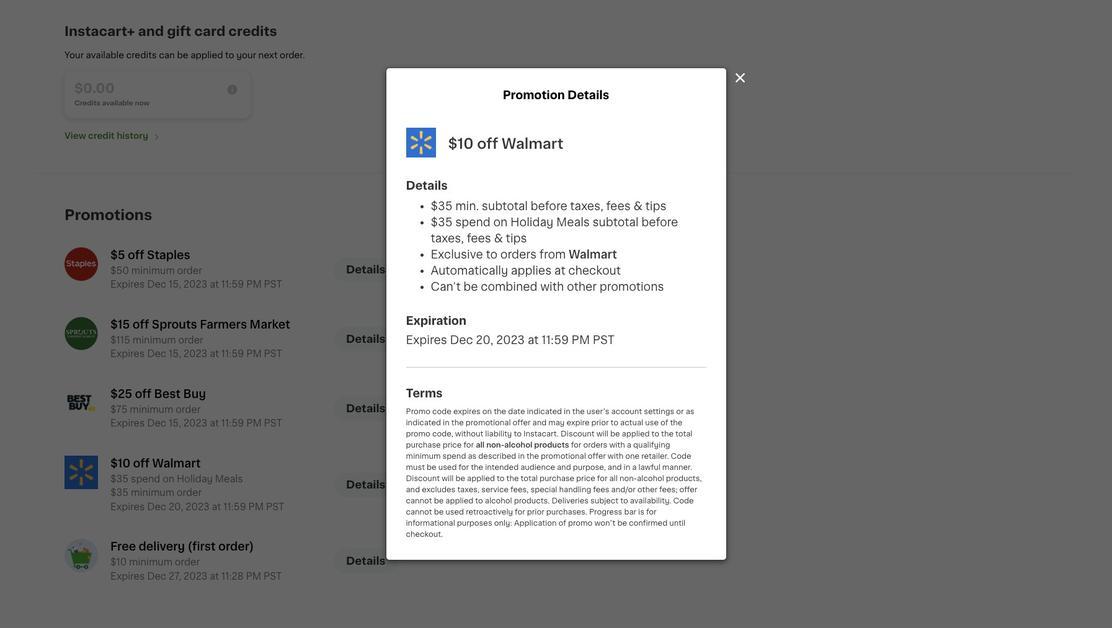 Task type: locate. For each thing, give the bounding box(es) containing it.
2023 up (first at left bottom
[[186, 502, 210, 512]]

off inside $25 off best buy $75 minimum order expires dec 15, 2023 at 11:59 pm pst
[[135, 389, 152, 400]]

promo down promo
[[406, 431, 431, 438]]

orders up purpose,
[[584, 442, 608, 450]]

at
[[555, 266, 566, 277], [210, 280, 219, 289], [528, 335, 539, 346], [210, 349, 219, 359], [210, 419, 219, 428], [212, 502, 221, 512], [210, 572, 219, 581]]

meals inside the $10 off walmart $35 spend on holiday meals $35 minimum order expires dec 20, 2023 at 11:59 pm pst
[[215, 474, 243, 484]]

code up manner.
[[671, 453, 692, 461]]

other up the availability.
[[638, 487, 658, 494]]

1 horizontal spatial meals
[[557, 217, 590, 229]]

the down or
[[670, 420, 683, 427]]

1 horizontal spatial walmart
[[502, 137, 564, 151]]

available inside the '$0.00 credits available now'
[[102, 100, 133, 107]]

order inside the $10 off walmart $35 spend on holiday meals $35 minimum order expires dec 20, 2023 at 11:59 pm pst
[[177, 488, 202, 498]]

0 horizontal spatial meals
[[215, 474, 243, 484]]

spend inside the $35 min. subtotal before taxes, fees & tips $35 spend on holiday meals subtotal before taxes, fees & tips exclusive to orders from walmart automatically applies at checkout can't be combined with other promotions
[[456, 217, 491, 229]]

1 horizontal spatial prior
[[592, 420, 609, 427]]

0 vertical spatial $10
[[448, 137, 474, 151]]

total down or
[[676, 431, 693, 438]]

4 details button from the top
[[334, 473, 398, 498]]

2 vertical spatial spend
[[131, 474, 160, 484]]

date
[[508, 409, 525, 416]]

at inside the $10 off walmart $35 spend on holiday meals $35 minimum order expires dec 20, 2023 at 11:59 pm pst
[[212, 502, 221, 512]]

purchase up special at bottom
[[540, 476, 575, 483]]

3 details button from the top
[[334, 396, 398, 421]]

dec inside $5 off staples $50 minimum order expires dec 15, 2023 at 11:59 pm pst
[[147, 280, 166, 289]]

promotions
[[600, 282, 664, 293]]

details button for $25 off best buy
[[334, 396, 398, 421]]

will down user's
[[597, 431, 609, 438]]

1 horizontal spatial tips
[[646, 201, 667, 212]]

of down settings
[[661, 420, 669, 427]]

used up the purposes
[[446, 509, 464, 517]]

dec inside the free delivery (first order) $10 minimum order expires dec 27, 2023 at 11:28 pm pst
[[147, 572, 166, 581]]

promo
[[406, 431, 431, 438], [568, 520, 593, 528]]

0 vertical spatial spend
[[456, 217, 491, 229]]

holiday inside the $35 min. subtotal before taxes, fees & tips $35 spend on holiday meals subtotal before taxes, fees & tips exclusive to orders from walmart automatically applies at checkout can't be combined with other promotions
[[511, 217, 554, 229]]

0 vertical spatial promotional
[[466, 420, 511, 427]]

1 vertical spatial non-
[[620, 476, 637, 483]]

discount down expire
[[561, 431, 595, 438]]

prior down user's
[[592, 420, 609, 427]]

11:59 inside the $10 off walmart $35 spend on holiday meals $35 minimum order expires dec 20, 2023 at 11:59 pm pst
[[223, 502, 246, 512]]

applied down excludes in the left of the page
[[446, 498, 474, 505]]

2 vertical spatial taxes,
[[458, 487, 480, 494]]

at inside $15 off sprouts farmers market $115 minimum order expires dec 15, 2023 at 11:59 pm pst
[[210, 349, 219, 359]]

0 vertical spatial total
[[676, 431, 693, 438]]

the down described
[[471, 464, 483, 472]]

price inside promo code expires on the date indicated in the user's account settings or as indicated in the promotional offer and may expire prior to actual use of the promo code, without liability to instacart. discount will be applied to the total purchase price for
[[443, 442, 462, 450]]

as right or
[[686, 409, 695, 416]]

$115
[[110, 335, 130, 345]]

your
[[237, 51, 256, 59]]

order
[[177, 266, 202, 275], [178, 335, 203, 345], [176, 405, 201, 414], [177, 488, 202, 498], [175, 558, 200, 567]]

1 vertical spatial fees
[[467, 234, 491, 245]]

1 horizontal spatial a
[[632, 464, 637, 472]]

purchases.
[[547, 509, 588, 517]]

with left "one"
[[608, 453, 624, 461]]

1 vertical spatial $10
[[110, 458, 130, 470]]

discount down must
[[406, 476, 440, 483]]

1 horizontal spatial promo
[[568, 520, 593, 528]]

price down code,
[[443, 442, 462, 450]]

0 horizontal spatial a
[[627, 442, 632, 450]]

$0.00
[[74, 82, 115, 95]]

20, up delivery
[[169, 502, 183, 512]]

$35
[[431, 201, 453, 212], [431, 217, 453, 229], [110, 474, 129, 484], [110, 488, 129, 498]]

qualifying
[[634, 442, 671, 450]]

minimum
[[131, 266, 175, 275], [133, 335, 176, 345], [130, 405, 173, 414], [406, 453, 441, 461], [131, 488, 174, 498], [129, 558, 173, 567]]

other inside for orders with a qualifying minimum spend as described in the promotional offer with one retailer. code must be used for the intended audience and purpose, and in a lawful manner. discount will be applied to the total purchase price for all non-alcohol products, and excludes taxes, service fees, special handling fees and/or other fees; offer cannot be applied to alcohol products. deliveries subject to availability. code cannot be used retroactively for prior purchases. progress bar is for informational purposes only: application of promo won't be confirmed until checkout.
[[638, 487, 658, 494]]

1 vertical spatial of
[[559, 520, 566, 528]]

0 vertical spatial 20,
[[476, 335, 494, 346]]

off inside $15 off sprouts farmers market $115 minimum order expires dec 15, 2023 at 11:59 pm pst
[[133, 319, 149, 331]]

promo down the purchases.
[[568, 520, 593, 528]]

without
[[455, 431, 484, 438]]

offer down date
[[513, 420, 531, 427]]

1 vertical spatial purchase
[[540, 476, 575, 483]]

1 vertical spatial 15,
[[169, 349, 181, 359]]

0 vertical spatial 15,
[[169, 280, 181, 289]]

1 horizontal spatial discount
[[561, 431, 595, 438]]

1 horizontal spatial other
[[638, 487, 658, 494]]

2023
[[184, 280, 207, 289], [496, 335, 525, 346], [184, 349, 207, 359], [184, 419, 207, 428], [186, 502, 210, 512], [184, 572, 208, 581]]

1 horizontal spatial promotional
[[541, 453, 586, 461]]

1 vertical spatial discount
[[406, 476, 440, 483]]

15, inside $15 off sprouts farmers market $115 minimum order expires dec 15, 2023 at 11:59 pm pst
[[169, 349, 181, 359]]

walmart inside the $10 off walmart $35 spend on holiday meals $35 minimum order expires dec 20, 2023 at 11:59 pm pst
[[152, 458, 201, 470]]

15, inside $25 off best buy $75 minimum order expires dec 15, 2023 at 11:59 pm pst
[[169, 419, 181, 428]]

$10 inside the $10 off walmart $35 spend on holiday meals $35 minimum order expires dec 20, 2023 at 11:59 pm pst
[[110, 458, 130, 470]]

price inside for orders with a qualifying minimum spend as described in the promotional offer with one retailer. code must be used for the intended audience and purpose, and in a lawful manner. discount will be applied to the total purchase price for all non-alcohol products, and excludes taxes, service fees, special handling fees and/or other fees; offer cannot be applied to alcohol products. deliveries subject to availability. code cannot be used retroactively for prior purchases. progress bar is for informational purposes only: application of promo won't be confirmed until checkout.
[[577, 476, 596, 483]]

code
[[671, 453, 692, 461], [674, 498, 694, 505]]

2023 inside $15 off sprouts farmers market $115 minimum order expires dec 15, 2023 at 11:59 pm pst
[[184, 349, 207, 359]]

expires up free
[[110, 502, 145, 512]]

off inside $5 off staples $50 minimum order expires dec 15, 2023 at 11:59 pm pst
[[128, 250, 144, 261]]

2 vertical spatial walmart
[[152, 458, 201, 470]]

will
[[597, 431, 609, 438], [442, 476, 454, 483]]

order inside $25 off best buy $75 minimum order expires dec 15, 2023 at 11:59 pm pst
[[176, 405, 201, 414]]

other down checkout
[[567, 282, 597, 293]]

alcohol down liability
[[505, 442, 533, 450]]

used
[[439, 464, 457, 472], [446, 509, 464, 517]]

offer
[[513, 420, 531, 427], [588, 453, 606, 461], [680, 487, 698, 494]]

account
[[612, 409, 642, 416]]

1 horizontal spatial offer
[[588, 453, 606, 461]]

walmart up checkout
[[569, 250, 617, 261]]

discount inside promo code expires on the date indicated in the user's account settings or as indicated in the promotional offer and may expire prior to actual use of the promo code, without liability to instacart. discount will be applied to the total purchase price for
[[561, 431, 595, 438]]

before
[[531, 201, 568, 212], [642, 217, 678, 229]]

order down sprouts at bottom left
[[178, 335, 203, 345]]

0 vertical spatial discount
[[561, 431, 595, 438]]

total inside for orders with a qualifying minimum spend as described in the promotional offer with one retailer. code must be used for the intended audience and purpose, and in a lawful manner. discount will be applied to the total purchase price for all non-alcohol products, and excludes taxes, service fees, special handling fees and/or other fees; offer cannot be applied to alcohol products. deliveries subject to availability. code cannot be used retroactively for prior purchases. progress bar is for informational purposes only: application of promo won't be confirmed until checkout.
[[521, 476, 538, 483]]

the down the expires
[[452, 420, 464, 427]]

checkout
[[569, 266, 621, 277]]

dec down best on the left bottom
[[147, 419, 166, 428]]

expires down expiration
[[406, 335, 447, 346]]

will inside for orders with a qualifying minimum spend as described in the promotional offer with one retailer. code must be used for the intended audience and purpose, and in a lawful manner. discount will be applied to the total purchase price for all non-alcohol products, and excludes taxes, service fees, special handling fees and/or other fees; offer cannot be applied to alcohol products. deliveries subject to availability. code cannot be used retroactively for prior purchases. progress bar is for informational purposes only: application of promo won't be confirmed until checkout.
[[442, 476, 454, 483]]

only:
[[494, 520, 512, 528]]

promotional inside for orders with a qualifying minimum spend as described in the promotional offer with one retailer. code must be used for the intended audience and purpose, and in a lawful manner. discount will be applied to the total purchase price for all non-alcohol products, and excludes taxes, service fees, special handling fees and/or other fees; offer cannot be applied to alcohol products. deliveries subject to availability. code cannot be used retroactively for prior purchases. progress bar is for informational purposes only: application of promo won't be confirmed until checkout.
[[541, 453, 586, 461]]

1 vertical spatial 20,
[[169, 502, 183, 512]]

minimum inside the $10 off walmart $35 spend on holiday meals $35 minimum order expires dec 20, 2023 at 11:59 pm pst
[[131, 488, 174, 498]]

pm inside $15 off sprouts farmers market $115 minimum order expires dec 15, 2023 at 11:59 pm pst
[[246, 349, 262, 359]]

available left now on the left top of the page
[[102, 100, 133, 107]]

expiration
[[406, 316, 467, 327]]

walmart down $25 off best buy $75 minimum order expires dec 15, 2023 at 11:59 pm pst
[[152, 458, 201, 470]]

cannot down excludes in the left of the page
[[406, 498, 432, 505]]

instacart+
[[65, 25, 135, 38]]

minimum inside $5 off staples $50 minimum order expires dec 15, 2023 at 11:59 pm pst
[[131, 266, 175, 275]]

offer up purpose,
[[588, 453, 606, 461]]

order inside the free delivery (first order) $10 minimum order expires dec 27, 2023 at 11:28 pm pst
[[175, 558, 200, 567]]

total
[[676, 431, 693, 438], [521, 476, 538, 483]]

other inside the $35 min. subtotal before taxes, fees & tips $35 spend on holiday meals subtotal before taxes, fees & tips exclusive to orders from walmart automatically applies at checkout can't be combined with other promotions
[[567, 282, 597, 293]]

0 horizontal spatial all
[[476, 442, 485, 450]]

0 vertical spatial will
[[597, 431, 609, 438]]

pst inside $5 off staples $50 minimum order expires dec 15, 2023 at 11:59 pm pst
[[264, 280, 282, 289]]

as down the without
[[468, 453, 477, 461]]

on inside the $35 min. subtotal before taxes, fees & tips $35 spend on holiday meals subtotal before taxes, fees & tips exclusive to orders from walmart automatically applies at checkout can't be combined with other promotions
[[494, 217, 508, 229]]

2 vertical spatial offer
[[680, 487, 698, 494]]

applied down actual at bottom right
[[622, 431, 650, 438]]

1 vertical spatial will
[[442, 476, 454, 483]]

promotional
[[466, 420, 511, 427], [541, 453, 586, 461]]

0 vertical spatial of
[[661, 420, 669, 427]]

0 vertical spatial non-
[[487, 442, 505, 450]]

0 vertical spatial meals
[[557, 217, 590, 229]]

as
[[686, 409, 695, 416], [468, 453, 477, 461]]

1 vertical spatial spend
[[443, 453, 466, 461]]

credits left "can"
[[126, 51, 157, 59]]

to up automatically
[[486, 250, 498, 261]]

0 vertical spatial &
[[634, 201, 643, 212]]

manner.
[[663, 464, 693, 472]]

prior up the "application"
[[527, 509, 545, 517]]

11:59 inside $15 off sprouts farmers market $115 minimum order expires dec 15, 2023 at 11:59 pm pst
[[221, 349, 244, 359]]

0 horizontal spatial subtotal
[[482, 201, 528, 212]]

0 vertical spatial on
[[494, 217, 508, 229]]

0 horizontal spatial holiday
[[177, 474, 213, 484]]

credits
[[229, 25, 277, 38], [126, 51, 157, 59]]

indicated up "may"
[[527, 409, 562, 416]]

now
[[135, 100, 150, 107]]

1 vertical spatial total
[[521, 476, 538, 483]]

2 vertical spatial on
[[163, 474, 175, 484]]

2 details button from the top
[[334, 327, 398, 352]]

a up "one"
[[627, 442, 632, 450]]

total down 'audience'
[[521, 476, 538, 483]]

pm
[[246, 280, 262, 289], [572, 335, 590, 346], [246, 349, 262, 359], [246, 419, 262, 428], [249, 502, 264, 512], [246, 572, 261, 581]]

subject
[[591, 498, 619, 505]]

1 horizontal spatial total
[[676, 431, 693, 438]]

credits up your
[[229, 25, 277, 38]]

$10 for $10 off walmart $35 spend on holiday meals $35 minimum order expires dec 20, 2023 at 11:59 pm pst
[[110, 458, 130, 470]]

2023 down staples
[[184, 280, 207, 289]]

0 horizontal spatial &
[[494, 234, 503, 245]]

0 horizontal spatial of
[[559, 520, 566, 528]]

1 horizontal spatial before
[[642, 217, 678, 229]]

alcohol down lawful
[[637, 476, 664, 483]]

1 horizontal spatial purchase
[[540, 476, 575, 483]]

and inside promo code expires on the date indicated in the user's account settings or as indicated in the promotional offer and may expire prior to actual use of the promo code, without liability to instacart. discount will be applied to the total purchase price for
[[533, 420, 547, 427]]

the up the qualifying
[[662, 431, 674, 438]]

0 vertical spatial as
[[686, 409, 695, 416]]

2 15, from the top
[[169, 349, 181, 359]]

intended
[[485, 464, 519, 472]]

expires down free
[[110, 572, 145, 581]]

15, down staples
[[169, 280, 181, 289]]

0 horizontal spatial price
[[443, 442, 462, 450]]

view credit history
[[65, 131, 148, 140]]

0 vertical spatial prior
[[592, 420, 609, 427]]

0 vertical spatial orders
[[501, 250, 537, 261]]

indicated down promo
[[406, 420, 441, 427]]

promotional up liability
[[466, 420, 511, 427]]

will up excludes in the left of the page
[[442, 476, 454, 483]]

0 vertical spatial price
[[443, 442, 462, 450]]

5 details button from the top
[[334, 549, 398, 574]]

will inside promo code expires on the date indicated in the user's account settings or as indicated in the promotional offer and may expire prior to actual use of the promo code, without liability to instacart. discount will be applied to the total purchase price for
[[597, 431, 609, 438]]

alcohol down service
[[485, 498, 512, 505]]

off inside the $10 off walmart $35 spend on holiday meals $35 minimum order expires dec 20, 2023 at 11:59 pm pst
[[133, 458, 150, 470]]

0 horizontal spatial purchase
[[406, 442, 441, 450]]

application
[[514, 520, 557, 528]]

15, down best on the left bottom
[[169, 419, 181, 428]]

2 horizontal spatial offer
[[680, 487, 698, 494]]

be inside promo code expires on the date indicated in the user's account settings or as indicated in the promotional offer and may expire prior to actual use of the promo code, without liability to instacart. discount will be applied to the total purchase price for
[[611, 431, 620, 438]]

code down the fees;
[[674, 498, 694, 505]]

of down the purchases.
[[559, 520, 566, 528]]

2023 inside $25 off best buy $75 minimum order expires dec 15, 2023 at 11:59 pm pst
[[184, 419, 207, 428]]

0 vertical spatial holiday
[[511, 217, 554, 229]]

availability.
[[630, 498, 672, 505]]

on inside the $10 off walmart $35 spend on holiday meals $35 minimum order expires dec 20, 2023 at 11:59 pm pst
[[163, 474, 175, 484]]

to inside the $35 min. subtotal before taxes, fees & tips $35 spend on holiday meals subtotal before taxes, fees & tips exclusive to orders from walmart automatically applies at checkout can't be combined with other promotions
[[486, 250, 498, 261]]

1 vertical spatial with
[[610, 442, 625, 450]]

order inside $15 off sprouts farmers market $115 minimum order expires dec 15, 2023 at 11:59 pm pst
[[178, 335, 203, 345]]

0 vertical spatial offer
[[513, 420, 531, 427]]

at inside the free delivery (first order) $10 minimum order expires dec 27, 2023 at 11:28 pm pst
[[210, 572, 219, 581]]

informational
[[406, 520, 455, 528]]

your
[[65, 51, 84, 59]]

details button for free delivery (first order)
[[334, 549, 398, 574]]

in
[[564, 409, 571, 416], [443, 420, 450, 427], [518, 453, 525, 461], [624, 464, 631, 472]]

walmart
[[502, 137, 564, 151], [569, 250, 617, 261], [152, 458, 201, 470]]

off for $25 off best buy $75 minimum order expires dec 15, 2023 at 11:59 pm pst
[[135, 389, 152, 400]]

cannot up "informational"
[[406, 509, 432, 517]]

lawful
[[639, 464, 661, 472]]

1 vertical spatial taxes,
[[431, 234, 464, 245]]

1 vertical spatial price
[[577, 476, 596, 483]]

15, down sprouts at bottom left
[[169, 349, 181, 359]]

and/or
[[612, 487, 636, 494]]

credits
[[74, 100, 100, 107]]

subtotal right min.
[[482, 201, 528, 212]]

all
[[476, 442, 485, 450], [610, 476, 618, 483]]

0 vertical spatial other
[[567, 282, 597, 293]]

purchase
[[406, 442, 441, 450], [540, 476, 575, 483]]

subtotal up checkout
[[593, 217, 639, 229]]

prior
[[592, 420, 609, 427], [527, 509, 545, 517]]

non-
[[487, 442, 505, 450], [620, 476, 637, 483]]

2023 down buy
[[184, 419, 207, 428]]

confirmed
[[629, 520, 668, 528]]

purchase down code,
[[406, 442, 441, 450]]

expires down $50
[[110, 280, 145, 289]]

expires inside the free delivery (first order) $10 minimum order expires dec 27, 2023 at 11:28 pm pst
[[110, 572, 145, 581]]

price down purpose,
[[577, 476, 596, 483]]

minimum up must
[[406, 453, 441, 461]]

2023 down sprouts at bottom left
[[184, 349, 207, 359]]

1 15, from the top
[[169, 280, 181, 289]]

1 vertical spatial all
[[610, 476, 618, 483]]

3 15, from the top
[[169, 419, 181, 428]]

2 horizontal spatial walmart
[[569, 250, 617, 261]]

$10
[[448, 137, 474, 151], [110, 458, 130, 470], [110, 558, 127, 567]]

to left your
[[225, 51, 234, 59]]

discount
[[561, 431, 595, 438], [406, 476, 440, 483]]

all up and/or
[[610, 476, 618, 483]]

0 vertical spatial promo
[[406, 431, 431, 438]]

your available credits can be applied to your next order.
[[65, 51, 305, 59]]

products,
[[666, 476, 702, 483]]

spend inside for orders with a qualifying minimum spend as described in the promotional offer with one retailer. code must be used for the intended audience and purpose, and in a lawful manner. discount will be applied to the total purchase price for all non-alcohol products, and excludes taxes, service fees, special handling fees and/or other fees; offer cannot be applied to alcohol products. deliveries subject to availability. code cannot be used retroactively for prior purchases. progress bar is for informational purposes only: application of promo won't be confirmed until checkout.
[[443, 453, 466, 461]]

automatically
[[431, 266, 508, 277]]

1 horizontal spatial price
[[577, 476, 596, 483]]

and up instacart.
[[533, 420, 547, 427]]

best
[[154, 389, 181, 400]]

1 horizontal spatial all
[[610, 476, 618, 483]]

holiday inside the $10 off walmart $35 spend on holiday meals $35 minimum order expires dec 20, 2023 at 11:59 pm pst
[[177, 474, 213, 484]]

promo
[[406, 409, 431, 416]]

$10 for $10 off walmart
[[448, 137, 474, 151]]

delivery
[[139, 542, 185, 553]]

0 horizontal spatial before
[[531, 201, 568, 212]]

0 horizontal spatial prior
[[527, 509, 545, 517]]

0 vertical spatial with
[[541, 282, 564, 293]]

expires dec 20, 2023 at 11:59 pm pst
[[406, 335, 615, 346]]

1 vertical spatial other
[[638, 487, 658, 494]]

at inside the $35 min. subtotal before taxes, fees & tips $35 spend on holiday meals subtotal before taxes, fees & tips exclusive to orders from walmart automatically applies at checkout can't be combined with other promotions
[[555, 266, 566, 277]]

0 horizontal spatial walmart
[[152, 458, 201, 470]]

taxes,
[[570, 201, 604, 212], [431, 234, 464, 245], [458, 487, 480, 494]]

free delivery (first order) $10 minimum order expires dec 27, 2023 at 11:28 pm pst
[[110, 542, 282, 581]]

all inside for orders with a qualifying minimum spend as described in the promotional offer with one retailer. code must be used for the intended audience and purpose, and in a lawful manner. discount will be applied to the total purchase price for all non-alcohol products, and excludes taxes, service fees, special handling fees and/or other fees; offer cannot be applied to alcohol products. deliveries subject to availability. code cannot be used retroactively for prior purchases. progress bar is for informational purposes only: application of promo won't be confirmed until checkout.
[[610, 476, 618, 483]]

expires down $75
[[110, 419, 145, 428]]

1 vertical spatial promotional
[[541, 453, 586, 461]]

details for $10 off walmart
[[346, 480, 386, 490]]

in down all non-alcohol products
[[518, 453, 525, 461]]

1 vertical spatial prior
[[527, 509, 545, 517]]

holiday
[[511, 217, 554, 229], [177, 474, 213, 484]]

spend inside the $10 off walmart $35 spend on holiday meals $35 minimum order expires dec 20, 2023 at 11:59 pm pst
[[131, 474, 160, 484]]

2 vertical spatial $10
[[110, 558, 127, 567]]

tips
[[646, 201, 667, 212], [506, 234, 527, 245]]

dec down staples
[[147, 280, 166, 289]]

0 vertical spatial fees
[[607, 201, 631, 212]]

be inside the $35 min. subtotal before taxes, fees & tips $35 spend on holiday meals subtotal before taxes, fees & tips exclusive to orders from walmart automatically applies at checkout can't be combined with other promotions
[[464, 282, 478, 293]]

details button for $15 off sprouts farmers market
[[334, 327, 398, 352]]

minimum down sprouts at bottom left
[[133, 335, 176, 345]]

0 vertical spatial all
[[476, 442, 485, 450]]

details for free delivery (first order)
[[346, 557, 386, 567]]

dec inside $25 off best buy $75 minimum order expires dec 15, 2023 at 11:59 pm pst
[[147, 419, 166, 428]]

price
[[443, 442, 462, 450], [577, 476, 596, 483]]

with down actual at bottom right
[[610, 442, 625, 450]]

non- up and/or
[[620, 476, 637, 483]]

1 vertical spatial orders
[[584, 442, 608, 450]]

used up excludes in the left of the page
[[439, 464, 457, 472]]

0 vertical spatial taxes,
[[570, 201, 604, 212]]

applied up service
[[467, 476, 495, 483]]

1 horizontal spatial 20,
[[476, 335, 494, 346]]

promo inside for orders with a qualifying minimum spend as described in the promotional offer with one retailer. code must be used for the intended audience and purpose, and in a lawful manner. discount will be applied to the total purchase price for all non-alcohol products, and excludes taxes, service fees, special handling fees and/or other fees; offer cannot be applied to alcohol products. deliveries subject to availability. code cannot be used retroactively for prior purchases. progress bar is for informational purposes only: application of promo won't be confirmed until checkout.
[[568, 520, 593, 528]]

1 horizontal spatial orders
[[584, 442, 608, 450]]

0 vertical spatial walmart
[[502, 137, 564, 151]]

1 horizontal spatial non-
[[620, 476, 637, 483]]

details button for $5 off staples
[[334, 257, 398, 282]]

1 vertical spatial cannot
[[406, 509, 432, 517]]

minimum inside $15 off sprouts farmers market $115 minimum order expires dec 15, 2023 at 11:59 pm pst
[[133, 335, 176, 345]]

pm inside the $10 off walmart $35 spend on holiday meals $35 minimum order expires dec 20, 2023 at 11:59 pm pst
[[249, 502, 264, 512]]

promotions
[[65, 208, 152, 222]]

0 horizontal spatial total
[[521, 476, 538, 483]]

buy
[[183, 389, 206, 400]]

1 vertical spatial meals
[[215, 474, 243, 484]]

market
[[250, 319, 290, 331]]

instacart.
[[524, 431, 559, 438]]

orders inside the $35 min. subtotal before taxes, fees & tips $35 spend on holiday meals subtotal before taxes, fees & tips exclusive to orders from walmart automatically applies at checkout can't be combined with other promotions
[[501, 250, 537, 261]]

fees inside for orders with a qualifying minimum spend as described in the promotional offer with one retailer. code must be used for the intended audience and purpose, and in a lawful manner. discount will be applied to the total purchase price for all non-alcohol products, and excludes taxes, service fees, special handling fees and/or other fees; offer cannot be applied to alcohol products. deliveries subject to availability. code cannot be used retroactively for prior purchases. progress bar is for informational purposes only: application of promo won't be confirmed until checkout.
[[593, 487, 610, 494]]

promotional down the products
[[541, 453, 586, 461]]

code
[[433, 409, 452, 416]]

orders
[[501, 250, 537, 261], [584, 442, 608, 450]]

available down instacart+
[[86, 51, 124, 59]]

order down staples
[[177, 266, 202, 275]]

dec down sprouts at bottom left
[[147, 349, 166, 359]]

0 vertical spatial before
[[531, 201, 568, 212]]

minimum down delivery
[[129, 558, 173, 567]]

a down "one"
[[632, 464, 637, 472]]

1 details button from the top
[[334, 257, 398, 282]]

minimum inside for orders with a qualifying minimum spend as described in the promotional offer with one retailer. code must be used for the intended audience and purpose, and in a lawful manner. discount will be applied to the total purchase price for all non-alcohol products, and excludes taxes, service fees, special handling fees and/or other fees; offer cannot be applied to alcohol products. deliveries subject to availability. code cannot be used retroactively for prior purchases. progress bar is for informational purposes only: application of promo won't be confirmed until checkout.
[[406, 453, 441, 461]]

card
[[194, 25, 226, 38]]

the up 'audience'
[[527, 453, 539, 461]]

and up handling on the right bottom of page
[[557, 464, 571, 472]]

expires down $115
[[110, 349, 145, 359]]

and
[[138, 25, 164, 38], [533, 420, 547, 427], [557, 464, 571, 472], [608, 464, 622, 472], [406, 487, 420, 494]]

applied inside promo code expires on the date indicated in the user's account settings or as indicated in the promotional offer and may expire prior to actual use of the promo code, without liability to instacart. discount will be applied to the total purchase price for
[[622, 431, 650, 438]]

minimum down best on the left bottom
[[130, 405, 173, 414]]

2023 right 27,
[[184, 572, 208, 581]]

in up code,
[[443, 420, 450, 427]]

with down applies
[[541, 282, 564, 293]]



Task type: describe. For each thing, give the bounding box(es) containing it.
11:28
[[222, 572, 244, 581]]

view
[[65, 131, 86, 140]]

with inside the $35 min. subtotal before taxes, fees & tips $35 spend on holiday meals subtotal before taxes, fees & tips exclusive to orders from walmart automatically applies at checkout can't be combined with other promotions
[[541, 282, 564, 293]]

2023 inside $5 off staples $50 minimum order expires dec 15, 2023 at 11:59 pm pst
[[184, 280, 207, 289]]

$35 min. subtotal before taxes, fees & tips $35 spend on holiday meals subtotal before taxes, fees & tips exclusive to orders from walmart automatically applies at checkout can't be combined with other promotions
[[431, 201, 678, 293]]

of inside for orders with a qualifying minimum spend as described in the promotional offer with one retailer. code must be used for the intended audience and purpose, and in a lawful manner. discount will be applied to the total purchase price for all non-alcohol products, and excludes taxes, service fees, special handling fees and/or other fees; offer cannot be applied to alcohol products. deliveries subject to availability. code cannot be used retroactively for prior purchases. progress bar is for informational purposes only: application of promo won't be confirmed until checkout.
[[559, 520, 566, 528]]

1 vertical spatial used
[[446, 509, 464, 517]]

11:59 inside $25 off best buy $75 minimum order expires dec 15, 2023 at 11:59 pm pst
[[221, 419, 244, 428]]

code,
[[432, 431, 453, 438]]

service
[[482, 487, 509, 494]]

promo code expires on the date indicated in the user's account settings or as indicated in the promotional offer and may expire prior to actual use of the promo code, without liability to instacart. discount will be applied to the total purchase price for
[[406, 409, 695, 450]]

pm inside $5 off staples $50 minimum order expires dec 15, 2023 at 11:59 pm pst
[[246, 280, 262, 289]]

purchase inside for orders with a qualifying minimum spend as described in the promotional offer with one retailer. code must be used for the intended audience and purpose, and in a lawful manner. discount will be applied to the total purchase price for all non-alcohol products, and excludes taxes, service fees, special handling fees and/or other fees; offer cannot be applied to alcohol products. deliveries subject to availability. code cannot be used retroactively for prior purchases. progress bar is for informational purposes only: application of promo won't be confirmed until checkout.
[[540, 476, 575, 483]]

1 vertical spatial offer
[[588, 453, 606, 461]]

$75
[[110, 405, 128, 414]]

dec inside the $10 off walmart $35 spend on holiday meals $35 minimum order expires dec 20, 2023 at 11:59 pm pst
[[147, 502, 166, 512]]

order.
[[280, 51, 305, 59]]

to down account
[[611, 420, 619, 427]]

$10 inside the free delivery (first order) $10 minimum order expires dec 27, 2023 at 11:28 pm pst
[[110, 558, 127, 567]]

staples
[[147, 250, 190, 261]]

at inside $25 off best buy $75 minimum order expires dec 15, 2023 at 11:59 pm pst
[[210, 419, 219, 428]]

described
[[479, 453, 516, 461]]

instacart+ and gift card credits
[[65, 25, 277, 38]]

non- inside for orders with a qualifying minimum spend as described in the promotional offer with one retailer. code must be used for the intended audience and purpose, and in a lawful manner. discount will be applied to the total purchase price for all non-alcohol products, and excludes taxes, service fees, special handling fees and/or other fees; offer cannot be applied to alcohol products. deliveries subject to availability. code cannot be used retroactively for prior purchases. progress bar is for informational purposes only: application of promo won't be confirmed until checkout.
[[620, 476, 637, 483]]

2 cannot from the top
[[406, 509, 432, 517]]

on inside promo code expires on the date indicated in the user's account settings or as indicated in the promotional offer and may expire prior to actual use of the promo code, without liability to instacart. discount will be applied to the total purchase price for
[[483, 409, 492, 416]]

0 horizontal spatial indicated
[[406, 420, 441, 427]]

free
[[110, 542, 136, 553]]

meals inside the $35 min. subtotal before taxes, fees & tips $35 spend on holiday meals subtotal before taxes, fees & tips exclusive to orders from walmart automatically applies at checkout can't be combined with other promotions
[[557, 217, 590, 229]]

products
[[534, 442, 569, 450]]

of inside promo code expires on the date indicated in the user's account settings or as indicated in the promotional offer and may expire prior to actual use of the promo code, without liability to instacart. discount will be applied to the total purchase price for
[[661, 420, 669, 427]]

$5
[[110, 250, 125, 261]]

0 vertical spatial available
[[86, 51, 124, 59]]

20, inside the $10 off walmart $35 spend on holiday meals $35 minimum order expires dec 20, 2023 at 11:59 pm pst
[[169, 502, 183, 512]]

dec down expiration
[[450, 335, 473, 346]]

sprouts
[[152, 319, 197, 331]]

won't
[[595, 520, 616, 528]]

0 vertical spatial used
[[439, 464, 457, 472]]

off for $10 off walmart
[[477, 137, 498, 151]]

$10 off walmart $35 spend on holiday meals $35 minimum order expires dec 20, 2023 at 11:59 pm pst
[[110, 458, 284, 512]]

excludes
[[422, 487, 456, 494]]

to down intended at the left bottom of page
[[497, 476, 505, 483]]

1 vertical spatial code
[[674, 498, 694, 505]]

11:59 inside $5 off staples $50 minimum order expires dec 15, 2023 at 11:59 pm pst
[[221, 280, 244, 289]]

order inside $5 off staples $50 minimum order expires dec 15, 2023 at 11:59 pm pst
[[177, 266, 202, 275]]

expires inside $25 off best buy $75 minimum order expires dec 15, 2023 at 11:59 pm pst
[[110, 419, 145, 428]]

view credit history link
[[65, 128, 163, 143]]

the up the fees,
[[507, 476, 519, 483]]

$15 off sprouts farmers market $115 minimum order expires dec 15, 2023 at 11:59 pm pst
[[110, 319, 290, 359]]

expires
[[454, 409, 481, 416]]

details for $5 off staples
[[346, 265, 386, 275]]

may
[[549, 420, 565, 427]]

settings
[[644, 409, 675, 416]]

0 horizontal spatial non-
[[487, 442, 505, 450]]

1 vertical spatial alcohol
[[637, 476, 664, 483]]

prior inside for orders with a qualifying minimum spend as described in the promotional offer with one retailer. code must be used for the intended audience and purpose, and in a lawful manner. discount will be applied to the total purchase price for all non-alcohol products, and excludes taxes, service fees, special handling fees and/or other fees; offer cannot be applied to alcohol products. deliveries subject to availability. code cannot be used retroactively for prior purchases. progress bar is for informational purposes only: application of promo won't be confirmed until checkout.
[[527, 509, 545, 517]]

expires inside the $10 off walmart $35 spend on holiday meals $35 minimum order expires dec 20, 2023 at 11:59 pm pst
[[110, 502, 145, 512]]

in up "may"
[[564, 409, 571, 416]]

walmart inside the $35 min. subtotal before taxes, fees & tips $35 spend on holiday meals subtotal before taxes, fees & tips exclusive to orders from walmart automatically applies at checkout can't be combined with other promotions
[[569, 250, 617, 261]]

1 vertical spatial a
[[632, 464, 637, 472]]

$5 off staples $50 minimum order expires dec 15, 2023 at 11:59 pm pst
[[110, 250, 282, 289]]

user's
[[587, 409, 610, 416]]

farmers
[[200, 319, 247, 331]]

0 vertical spatial code
[[671, 453, 692, 461]]

1 vertical spatial &
[[494, 234, 503, 245]]

handling
[[559, 487, 592, 494]]

all non-alcohol products
[[476, 442, 569, 450]]

fees;
[[660, 487, 678, 494]]

expires inside $15 off sprouts farmers market $115 minimum order expires dec 15, 2023 at 11:59 pm pst
[[110, 349, 145, 359]]

1 vertical spatial before
[[642, 217, 678, 229]]

to up all non-alcohol products
[[514, 431, 522, 438]]

next
[[259, 51, 278, 59]]

27,
[[169, 572, 181, 581]]

(first
[[188, 542, 216, 553]]

offer inside promo code expires on the date indicated in the user's account settings or as indicated in the promotional offer and may expire prior to actual use of the promo code, without liability to instacart. discount will be applied to the total purchase price for
[[513, 420, 531, 427]]

pst inside $25 off best buy $75 minimum order expires dec 15, 2023 at 11:59 pm pst
[[264, 419, 282, 428]]

the up expire
[[573, 409, 585, 416]]

$25 off best buy $75 minimum order expires dec 15, 2023 at 11:59 pm pst
[[110, 389, 282, 428]]

discount inside for orders with a qualifying minimum spend as described in the promotional offer with one retailer. code must be used for the intended audience and purpose, and in a lawful manner. discount will be applied to the total purchase price for all non-alcohol products, and excludes taxes, service fees, special handling fees and/or other fees; offer cannot be applied to alcohol products. deliveries subject to availability. code cannot be used retroactively for prior purchases. progress bar is for informational purposes only: application of promo won't be confirmed until checkout.
[[406, 476, 440, 483]]

to up "retroactively"
[[475, 498, 483, 505]]

fees,
[[511, 487, 529, 494]]

1 vertical spatial subtotal
[[593, 217, 639, 229]]

bar
[[624, 509, 637, 517]]

pst inside the free delivery (first order) $10 minimum order expires dec 27, 2023 at 11:28 pm pst
[[264, 572, 282, 581]]

and left gift
[[138, 25, 164, 38]]

0 vertical spatial tips
[[646, 201, 667, 212]]

history
[[117, 131, 148, 140]]

one
[[626, 453, 640, 461]]

the left date
[[494, 409, 506, 416]]

from
[[540, 250, 566, 261]]

deliveries
[[552, 498, 589, 505]]

15, inside $5 off staples $50 minimum order expires dec 15, 2023 at 11:59 pm pst
[[169, 280, 181, 289]]

minimum inside $25 off best buy $75 minimum order expires dec 15, 2023 at 11:59 pm pst
[[130, 405, 173, 414]]

retailer.
[[642, 453, 669, 461]]

0 horizontal spatial tips
[[506, 234, 527, 245]]

must
[[406, 464, 425, 472]]

min.
[[456, 201, 479, 212]]

as inside promo code expires on the date indicated in the user's account settings or as indicated in the promotional offer and may expire prior to actual use of the promo code, without liability to instacart. discount will be applied to the total purchase price for
[[686, 409, 695, 416]]

walmart for $10 off walmart
[[502, 137, 564, 151]]

purchase inside promo code expires on the date indicated in the user's account settings or as indicated in the promotional offer and may expire prior to actual use of the promo code, without liability to instacart. discount will be applied to the total purchase price for
[[406, 442, 441, 450]]

to down "use"
[[652, 431, 660, 438]]

gift
[[167, 25, 191, 38]]

products.
[[514, 498, 550, 505]]

0 vertical spatial alcohol
[[505, 442, 533, 450]]

walmart for $10 off walmart $35 spend on holiday meals $35 minimum order expires dec 20, 2023 at 11:59 pm pst
[[152, 458, 201, 470]]

at inside $5 off staples $50 minimum order expires dec 15, 2023 at 11:59 pm pst
[[210, 280, 219, 289]]

promotion details
[[503, 90, 610, 101]]

purpose,
[[573, 464, 606, 472]]

purposes
[[457, 520, 492, 528]]

0 vertical spatial indicated
[[527, 409, 562, 416]]

details for $25 off best buy
[[346, 404, 386, 414]]

pm inside $25 off best buy $75 minimum order expires dec 15, 2023 at 11:59 pm pst
[[246, 419, 262, 428]]

2 vertical spatial alcohol
[[485, 498, 512, 505]]

is
[[639, 509, 645, 517]]

applied down card at the top left
[[191, 51, 223, 59]]

off for $15 off sprouts farmers market $115 minimum order expires dec 15, 2023 at 11:59 pm pst
[[133, 319, 149, 331]]

2 vertical spatial with
[[608, 453, 624, 461]]

actual
[[621, 420, 644, 427]]

expire
[[567, 420, 590, 427]]

for inside promo code expires on the date indicated in the user's account settings or as indicated in the promotional offer and may expire prior to actual use of the promo code, without liability to instacart. discount will be applied to the total purchase price for
[[464, 442, 474, 450]]

$0.00 credits available now
[[74, 82, 150, 107]]

0 vertical spatial credits
[[229, 25, 277, 38]]

promotion
[[503, 90, 565, 101]]

or
[[677, 409, 684, 416]]

orders inside for orders with a qualifying minimum spend as described in the promotional offer with one retailer. code must be used for the intended audience and purpose, and in a lawful manner. discount will be applied to the total purchase price for all non-alcohol products, and excludes taxes, service fees, special handling fees and/or other fees; offer cannot be applied to alcohol products. deliveries subject to availability. code cannot be used retroactively for prior purchases. progress bar is for informational purposes only: application of promo won't be confirmed until checkout.
[[584, 442, 608, 450]]

as inside for orders with a qualifying minimum spend as described in the promotional offer with one retailer. code must be used for the intended audience and purpose, and in a lawful manner. discount will be applied to the total purchase price for all non-alcohol products, and excludes taxes, service fees, special handling fees and/or other fees; offer cannot be applied to alcohol products. deliveries subject to availability. code cannot be used retroactively for prior purchases. progress bar is for informational purposes only: application of promo won't be confirmed until checkout.
[[468, 453, 477, 461]]

and up and/or
[[608, 464, 622, 472]]

and down must
[[406, 487, 420, 494]]

promo inside promo code expires on the date indicated in the user's account settings or as indicated in the promotional offer and may expire prior to actual use of the promo code, without liability to instacart. discount will be applied to the total purchase price for
[[406, 431, 431, 438]]

until
[[670, 520, 686, 528]]

taxes, inside for orders with a qualifying minimum spend as described in the promotional offer with one retailer. code must be used for the intended audience and purpose, and in a lawful manner. discount will be applied to the total purchase price for all non-alcohol products, and excludes taxes, service fees, special handling fees and/or other fees; offer cannot be applied to alcohol products. deliveries subject to availability. code cannot be used retroactively for prior purchases. progress bar is for informational purposes only: application of promo won't be confirmed until checkout.
[[458, 487, 480, 494]]

off for $10 off walmart $35 spend on holiday meals $35 minimum order expires dec 20, 2023 at 11:59 pm pst
[[133, 458, 150, 470]]

minimum inside the free delivery (first order) $10 minimum order expires dec 27, 2023 at 11:28 pm pst
[[129, 558, 173, 567]]

1 cannot from the top
[[406, 498, 432, 505]]

special
[[531, 487, 558, 494]]

for orders with a qualifying minimum spend as described in the promotional offer with one retailer. code must be used for the intended audience and purpose, and in a lawful manner. discount will be applied to the total purchase price for all non-alcohol products, and excludes taxes, service fees, special handling fees and/or other fees; offer cannot be applied to alcohol products. deliveries subject to availability. code cannot be used retroactively for prior purchases. progress bar is for informational purposes only: application of promo won't be confirmed until checkout.
[[406, 442, 702, 539]]

terms
[[406, 388, 443, 399]]

liability
[[485, 431, 512, 438]]

details for $15 off sprouts farmers market
[[346, 334, 386, 344]]

promotional inside promo code expires on the date indicated in the user's account settings or as indicated in the promotional offer and may expire prior to actual use of the promo code, without liability to instacart. discount will be applied to the total purchase price for
[[466, 420, 511, 427]]

2023 inside the $10 off walmart $35 spend on holiday meals $35 minimum order expires dec 20, 2023 at 11:59 pm pst
[[186, 502, 210, 512]]

dec inside $15 off sprouts farmers market $115 minimum order expires dec 15, 2023 at 11:59 pm pst
[[147, 349, 166, 359]]

use
[[645, 420, 659, 427]]

pm inside the free delivery (first order) $10 minimum order expires dec 27, 2023 at 11:28 pm pst
[[246, 572, 261, 581]]

details button for $10 off walmart
[[334, 473, 398, 498]]

total inside promo code expires on the date indicated in the user's account settings or as indicated in the promotional offer and may expire prior to actual use of the promo code, without liability to instacart. discount will be applied to the total purchase price for
[[676, 431, 693, 438]]

audience
[[521, 464, 555, 472]]

2023 inside the free delivery (first order) $10 minimum order expires dec 27, 2023 at 11:28 pm pst
[[184, 572, 208, 581]]

expires inside $5 off staples $50 minimum order expires dec 15, 2023 at 11:59 pm pst
[[110, 280, 145, 289]]

pst inside the $10 off walmart $35 spend on holiday meals $35 minimum order expires dec 20, 2023 at 11:59 pm pst
[[266, 502, 284, 512]]

checkout.
[[406, 531, 443, 539]]

exclusive
[[431, 250, 483, 261]]

2023 down combined
[[496, 335, 525, 346]]

off for $5 off staples $50 minimum order expires dec 15, 2023 at 11:59 pm pst
[[128, 250, 144, 261]]

1 horizontal spatial &
[[634, 201, 643, 212]]

prior inside promo code expires on the date indicated in the user's account settings or as indicated in the promotional offer and may expire prior to actual use of the promo code, without liability to instacart. discount will be applied to the total purchase price for
[[592, 420, 609, 427]]

$15
[[110, 319, 130, 331]]

pst inside $15 off sprouts farmers market $115 minimum order expires dec 15, 2023 at 11:59 pm pst
[[264, 349, 282, 359]]

can't
[[431, 282, 461, 293]]

in down "one"
[[624, 464, 631, 472]]

0 horizontal spatial credits
[[126, 51, 157, 59]]

progress
[[589, 509, 623, 517]]

$10 off walmart
[[448, 137, 564, 151]]

to down and/or
[[621, 498, 628, 505]]

close modal image
[[733, 70, 748, 85]]

credit
[[88, 131, 115, 140]]



Task type: vqa. For each thing, say whether or not it's contained in the screenshot.
the 'other' in $35 min. subtotal before taxes, fees & tips $35 spend on Holiday Meals subtotal before taxes, fees & tips Exclusive to orders from Walmart Automatically applies at checkout Can't be combined with other promotions
yes



